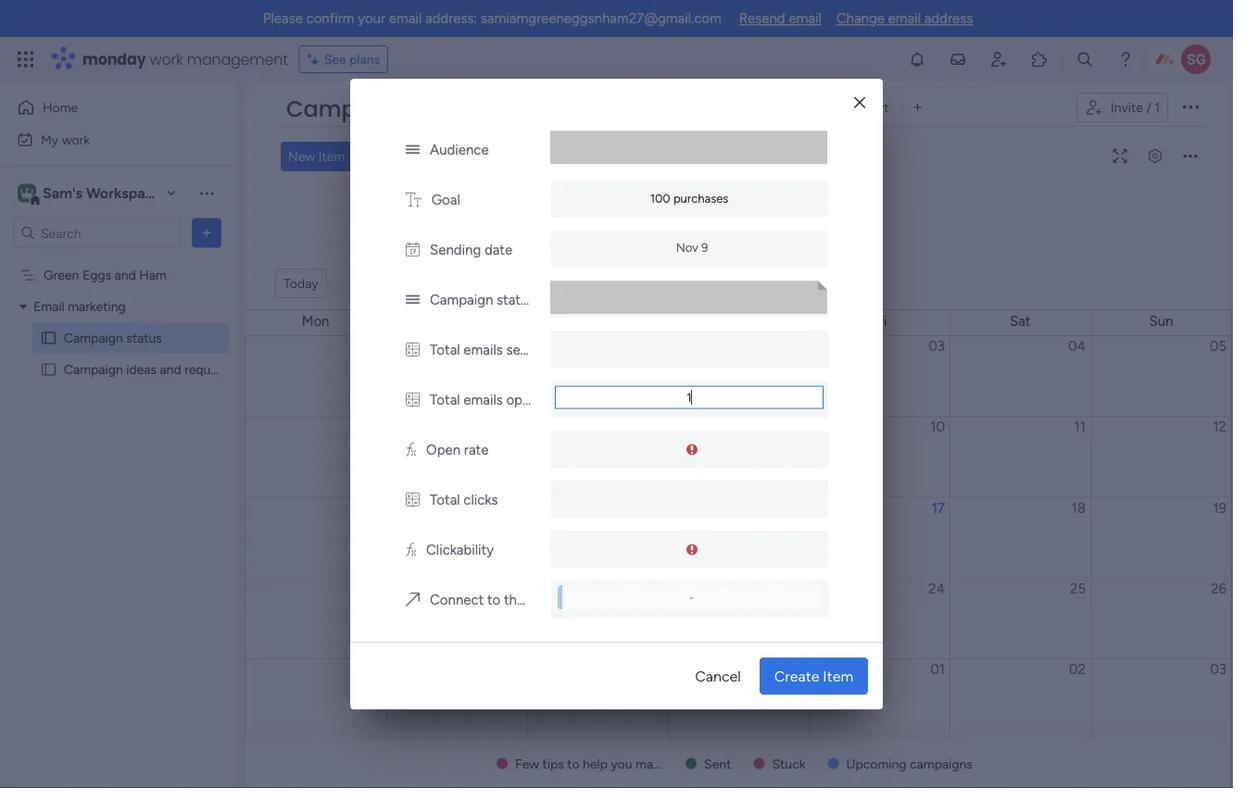 Task type: describe. For each thing, give the bounding box(es) containing it.
wed
[[584, 313, 612, 330]]

connect
[[430, 593, 484, 609]]

please confirm your email address: samiamgreeneggsnham27@gmail.com
[[263, 10, 722, 27]]

v2 search image
[[402, 146, 415, 167]]

email for change email address
[[889, 10, 922, 27]]

connect to the requests board
[[430, 593, 626, 609]]

help image
[[1117, 50, 1136, 69]]

please
[[263, 10, 303, 27]]

campaign left the ideas
[[64, 362, 123, 378]]

marketing
[[68, 299, 126, 315]]

v2 function image for clickability
[[406, 542, 416, 559]]

change email address link
[[837, 10, 974, 27]]

v2 status image
[[406, 292, 420, 309]]

dialog containing cancel
[[350, 0, 884, 710]]

and for ideas
[[160, 362, 181, 378]]

campaign down marketing
[[64, 331, 123, 346]]

monday
[[83, 49, 146, 70]]

sat
[[1011, 313, 1031, 330]]

inbox image
[[949, 50, 968, 69]]

sam's workspace button
[[13, 178, 184, 209]]

to
[[488, 593, 501, 609]]

workspace
[[86, 184, 161, 202]]

the
[[504, 593, 525, 609]]

change
[[837, 10, 885, 27]]

dapulse numbers column image for total emails sent
[[406, 342, 420, 359]]

v2 status image
[[406, 142, 420, 159]]

nov 9
[[676, 240, 709, 255]]

email marketing
[[33, 299, 126, 315]]

filter
[[597, 149, 626, 165]]

requests
[[528, 593, 586, 609]]

1
[[1155, 100, 1161, 115]]

november 2023
[[431, 275, 538, 293]]

item for create item
[[824, 668, 854, 685]]

eggs
[[82, 267, 111, 283]]

invite members image
[[990, 50, 1009, 69]]

home button
[[11, 93, 199, 122]]

stuck
[[773, 757, 806, 772]]

clickability
[[427, 542, 494, 559]]

my work button
[[11, 125, 199, 154]]

person button
[[481, 142, 562, 172]]

sent
[[507, 342, 534, 359]]

public board image for campaign status
[[40, 330, 57, 347]]

ideas
[[126, 362, 157, 378]]

dapulse date column image
[[406, 242, 420, 259]]

status inside field
[[412, 94, 482, 125]]

total for total emails opened
[[430, 392, 460, 409]]

audience
[[430, 142, 489, 159]]

new
[[288, 149, 315, 165]]

rate
[[464, 442, 489, 459]]

thu
[[727, 313, 750, 330]]

close image
[[855, 96, 866, 110]]

Campaign status field
[[282, 94, 486, 125]]

see plans
[[324, 51, 380, 67]]

goal
[[432, 192, 461, 209]]

status
[[818, 100, 856, 115]]

november
[[431, 275, 501, 293]]

arrow down image
[[633, 146, 655, 168]]

see plans button
[[299, 45, 389, 73]]

see
[[324, 51, 346, 67]]

green
[[44, 267, 79, 283]]

open
[[427, 442, 461, 459]]

total emails opened
[[430, 392, 554, 409]]

week
[[732, 276, 762, 291]]

resend
[[740, 10, 786, 27]]

2 workspace image from the left
[[20, 183, 33, 203]]

dapulse info image for open rate
[[687, 443, 698, 457]]

caret down image
[[19, 300, 27, 313]]

create item button
[[760, 658, 869, 695]]

change email address
[[837, 10, 974, 27]]

mon
[[302, 313, 330, 330]]

open full screen image
[[1106, 150, 1136, 164]]

month link
[[649, 271, 713, 297]]

sun
[[1150, 313, 1174, 330]]

1 workspace image from the left
[[18, 183, 36, 203]]

status inside dialog
[[497, 292, 535, 309]]

campaign status inside field
[[286, 94, 482, 125]]

campaign ideas and requests
[[64, 362, 235, 378]]

day link
[[781, 271, 831, 297]]

v2 board relation small image
[[406, 593, 420, 609]]

ham
[[139, 267, 167, 283]]

invite / 1 button
[[1077, 93, 1169, 122]]

new item button
[[281, 142, 353, 172]]

sam's
[[43, 184, 83, 202]]

clicks
[[464, 492, 498, 509]]

resend email
[[740, 10, 822, 27]]

add view image
[[914, 101, 922, 114]]

work for my
[[62, 132, 90, 147]]



Task type: vqa. For each thing, say whether or not it's contained in the screenshot.
'Green Eggs and Ham'
yes



Task type: locate. For each thing, give the bounding box(es) containing it.
invite / 1
[[1112, 100, 1161, 115]]

confirm
[[306, 10, 355, 27]]

green eggs and ham
[[44, 267, 167, 283]]

9
[[702, 240, 709, 255]]

emails left sent
[[464, 342, 503, 359]]

campaign status up v2 status icon on the top of the page
[[286, 94, 482, 125]]

0 vertical spatial v2 function image
[[406, 442, 416, 459]]

email right your
[[389, 10, 422, 27]]

status chart button
[[805, 93, 903, 122]]

sam's workspace
[[43, 184, 161, 202]]

and left ham
[[115, 267, 136, 283]]

2 vertical spatial total
[[430, 492, 460, 509]]

email up notifications icon
[[889, 10, 922, 27]]

0 vertical spatial work
[[150, 49, 183, 70]]

Search field
[[415, 144, 471, 170]]

v2 function image left clickability at the left of the page
[[406, 542, 416, 559]]

1 emails from the top
[[464, 342, 503, 359]]

1 vertical spatial work
[[62, 132, 90, 147]]

campaigns
[[910, 757, 973, 772]]

open rate
[[427, 442, 489, 459]]

emails left opened
[[464, 392, 503, 409]]

option
[[0, 259, 236, 262]]

status up sent
[[497, 292, 535, 309]]

status
[[412, 94, 482, 125], [497, 292, 535, 309], [126, 331, 162, 346]]

work for monday
[[150, 49, 183, 70]]

1 email from the left
[[389, 10, 422, 27]]

more options image
[[1176, 155, 1206, 169]]

100 purchases
[[650, 191, 729, 206]]

person
[[511, 149, 551, 165]]

today button
[[275, 269, 327, 299]]

0 horizontal spatial work
[[62, 132, 90, 147]]

0 horizontal spatial and
[[115, 267, 136, 283]]

invite
[[1112, 100, 1144, 115]]

total for total clicks
[[430, 492, 460, 509]]

item right create
[[824, 668, 854, 685]]

home
[[43, 100, 78, 115]]

status up the ideas
[[126, 331, 162, 346]]

sending
[[430, 242, 481, 259]]

samiamgreeneggsnham27@gmail.com
[[481, 10, 722, 27]]

campaign status down marketing
[[64, 331, 162, 346]]

1 vertical spatial status
[[497, 292, 535, 309]]

total up open
[[430, 392, 460, 409]]

1 vertical spatial v2 function image
[[406, 542, 416, 559]]

day
[[795, 276, 816, 291]]

0 vertical spatial item
[[319, 149, 345, 165]]

create item
[[775, 668, 854, 685]]

dapulse numbers column image left total emails opened
[[406, 392, 420, 409]]

None field
[[555, 386, 824, 409]]

1 v2 function image from the top
[[406, 442, 416, 459]]

week link
[[717, 271, 777, 297]]

1 dapulse numbers column image from the top
[[406, 342, 420, 359]]

2 v2 function image from the top
[[406, 542, 416, 559]]

your
[[358, 10, 386, 27]]

item right new
[[319, 149, 345, 165]]

status up audience at the top left of the page
[[412, 94, 482, 125]]

dapulse info image
[[687, 443, 698, 457], [687, 543, 698, 557]]

dapulse numbers column image
[[406, 342, 420, 359], [406, 392, 420, 409]]

0 vertical spatial emails
[[464, 342, 503, 359]]

item inside button
[[319, 149, 345, 165]]

total clicks
[[430, 492, 498, 509]]

work right monday on the left top
[[150, 49, 183, 70]]

0 vertical spatial campaign status
[[286, 94, 482, 125]]

list box
[[0, 256, 236, 636]]

notifications image
[[909, 50, 927, 69]]

select product image
[[17, 50, 35, 69]]

Search in workspace field
[[39, 223, 155, 244]]

1 vertical spatial and
[[160, 362, 181, 378]]

purchases
[[674, 191, 729, 206]]

0 vertical spatial status
[[412, 94, 482, 125]]

1 vertical spatial public board image
[[40, 361, 57, 379]]

sending date
[[430, 242, 513, 259]]

0 horizontal spatial email
[[389, 10, 422, 27]]

emails for opened
[[464, 392, 503, 409]]

dialog
[[350, 0, 884, 710]]

2 horizontal spatial email
[[889, 10, 922, 27]]

email
[[389, 10, 422, 27], [789, 10, 822, 27], [889, 10, 922, 27]]

campaign status up total emails sent
[[430, 292, 535, 309]]

work right my
[[62, 132, 90, 147]]

1 vertical spatial emails
[[464, 392, 503, 409]]

public board image for campaign ideas and requests
[[40, 361, 57, 379]]

and right the ideas
[[160, 362, 181, 378]]

dapulse text column image
[[406, 192, 422, 209]]

2 vertical spatial status
[[126, 331, 162, 346]]

my
[[41, 132, 59, 147]]

0 vertical spatial dapulse info image
[[687, 443, 698, 457]]

1 total from the top
[[430, 342, 460, 359]]

2 dapulse info image from the top
[[687, 543, 698, 557]]

cancel
[[696, 668, 741, 685]]

1 public board image from the top
[[40, 330, 57, 347]]

board
[[590, 593, 626, 609]]

emails for sent
[[464, 342, 503, 359]]

chart
[[859, 100, 890, 115]]

email
[[33, 299, 65, 315]]

2 dapulse numbers column image from the top
[[406, 392, 420, 409]]

1 vertical spatial campaign status
[[430, 292, 535, 309]]

campaign inside campaign status field
[[286, 94, 407, 125]]

sent
[[705, 757, 732, 772]]

dapulse numbers column image for total emails opened
[[406, 392, 420, 409]]

1 vertical spatial dapulse numbers column image
[[406, 392, 420, 409]]

plans
[[350, 51, 380, 67]]

management
[[187, 49, 288, 70]]

1 vertical spatial total
[[430, 392, 460, 409]]

0 vertical spatial public board image
[[40, 330, 57, 347]]

campaign
[[286, 94, 407, 125], [430, 292, 494, 309], [64, 331, 123, 346], [64, 362, 123, 378]]

opened
[[507, 392, 554, 409]]

0 horizontal spatial status
[[126, 331, 162, 346]]

and for eggs
[[115, 267, 136, 283]]

email for resend email
[[789, 10, 822, 27]]

v2 function image left open
[[406, 442, 416, 459]]

v2 function image for open rate
[[406, 442, 416, 459]]

workspace image
[[18, 183, 36, 203], [20, 183, 33, 203]]

dapulse numbers column image down v2 status image
[[406, 342, 420, 359]]

campaign right v2 status image
[[430, 292, 494, 309]]

0 vertical spatial and
[[115, 267, 136, 283]]

create
[[775, 668, 820, 685]]

1 dapulse info image from the top
[[687, 443, 698, 457]]

cancel button
[[681, 658, 756, 695]]

0 vertical spatial dapulse numbers column image
[[406, 342, 420, 359]]

campaign status inside dialog
[[430, 292, 535, 309]]

1 horizontal spatial status
[[412, 94, 482, 125]]

1 horizontal spatial item
[[824, 668, 854, 685]]

sam green image
[[1182, 45, 1212, 74]]

2 email from the left
[[789, 10, 822, 27]]

new item
[[288, 149, 345, 165]]

campaign inside dialog
[[430, 292, 494, 309]]

1 vertical spatial item
[[824, 668, 854, 685]]

v2 function image
[[406, 442, 416, 459], [406, 542, 416, 559]]

2 public board image from the top
[[40, 361, 57, 379]]

nov
[[676, 240, 699, 255]]

search everything image
[[1076, 50, 1095, 69]]

address
[[925, 10, 974, 27]]

-
[[690, 591, 695, 605]]

work inside button
[[62, 132, 90, 147]]

1 horizontal spatial and
[[160, 362, 181, 378]]

status chart
[[818, 100, 890, 115]]

settings image
[[1141, 150, 1171, 164]]

1 vertical spatial dapulse info image
[[687, 543, 698, 557]]

month
[[663, 276, 699, 291]]

public board image
[[40, 330, 57, 347], [40, 361, 57, 379]]

requests
[[185, 362, 235, 378]]

3 email from the left
[[889, 10, 922, 27]]

2 horizontal spatial status
[[497, 292, 535, 309]]

resend email link
[[740, 10, 822, 27]]

0 vertical spatial total
[[430, 342, 460, 359]]

monday work management
[[83, 49, 288, 70]]

campaign down see plans button
[[286, 94, 407, 125]]

my work
[[41, 132, 90, 147]]

total up total emails opened
[[430, 342, 460, 359]]

fri
[[872, 313, 888, 330]]

workspace selection element
[[18, 182, 163, 206]]

0 horizontal spatial item
[[319, 149, 345, 165]]

address:
[[425, 10, 478, 27]]

work
[[150, 49, 183, 70], [62, 132, 90, 147]]

/
[[1147, 100, 1152, 115]]

emails
[[464, 342, 503, 359], [464, 392, 503, 409]]

2 vertical spatial campaign status
[[64, 331, 162, 346]]

campaign status inside list box
[[64, 331, 162, 346]]

date
[[485, 242, 513, 259]]

total for total emails sent
[[430, 342, 460, 359]]

filter button
[[567, 142, 655, 172]]

dapulse info image for clickability
[[687, 543, 698, 557]]

2023
[[504, 275, 538, 293]]

campaign status
[[286, 94, 482, 125], [430, 292, 535, 309], [64, 331, 162, 346]]

today
[[284, 276, 319, 292]]

2 emails from the top
[[464, 392, 503, 409]]

100
[[650, 191, 671, 206]]

1 horizontal spatial work
[[150, 49, 183, 70]]

2 total from the top
[[430, 392, 460, 409]]

upcoming campaigns
[[847, 757, 973, 772]]

3 total from the top
[[430, 492, 460, 509]]

item inside button
[[824, 668, 854, 685]]

1 horizontal spatial email
[[789, 10, 822, 27]]

email right "resend"
[[789, 10, 822, 27]]

list box containing green eggs and ham
[[0, 256, 236, 636]]

item for new item
[[319, 149, 345, 165]]

upcoming
[[847, 757, 907, 772]]

total right dapulse numbers column icon
[[430, 492, 460, 509]]

dapulse numbers column image
[[406, 492, 420, 509]]

total emails sent
[[430, 342, 534, 359]]

apps image
[[1031, 50, 1049, 69]]



